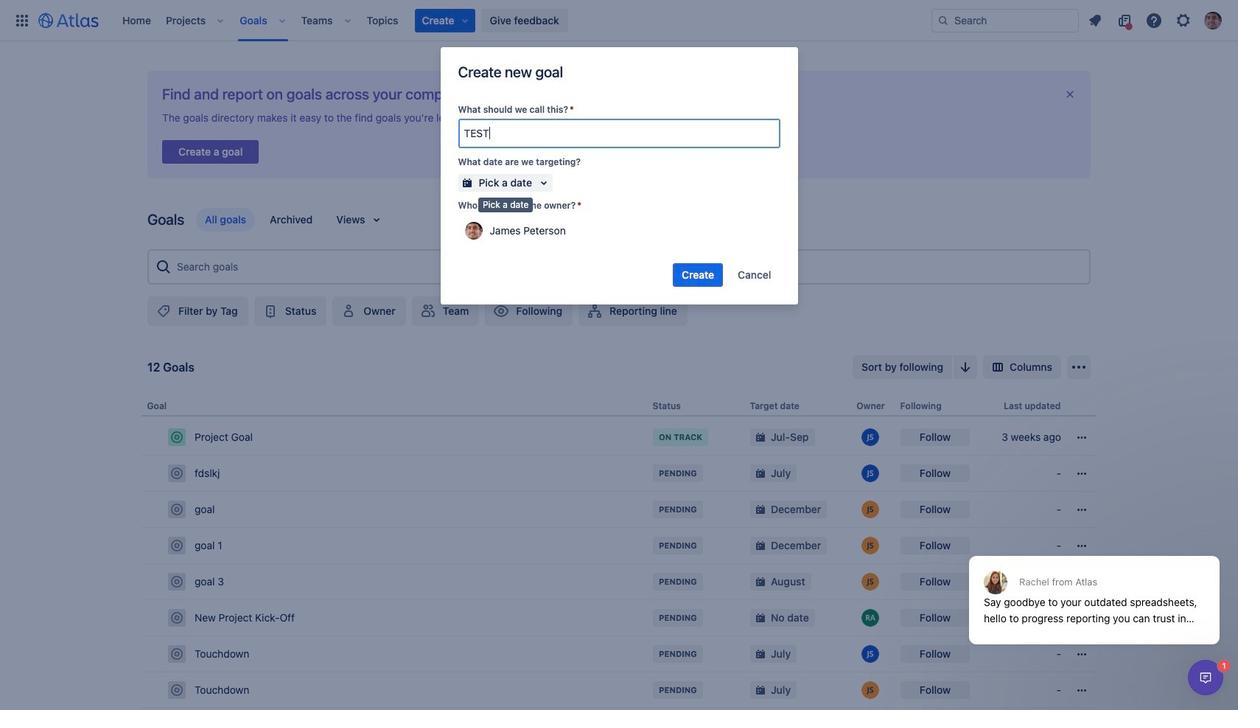 Task type: locate. For each thing, give the bounding box(es) containing it.
reverse sort order image
[[957, 358, 975, 376]]

Search goals field
[[173, 254, 1084, 280]]

0 vertical spatial dialog
[[962, 520, 1228, 656]]

Search field
[[932, 8, 1080, 32]]

dialog
[[962, 520, 1228, 656], [1189, 660, 1224, 695]]

following image
[[493, 302, 511, 320]]

search image
[[938, 14, 950, 26]]

label image
[[155, 302, 173, 320]]

banner
[[0, 0, 1239, 41]]

tooltip
[[479, 198, 533, 212]]

None search field
[[932, 8, 1080, 32]]

None field
[[460, 120, 779, 147]]

status image
[[262, 302, 279, 320]]



Task type: describe. For each thing, give the bounding box(es) containing it.
1 vertical spatial dialog
[[1189, 660, 1224, 695]]

search goals image
[[155, 258, 173, 276]]

top element
[[9, 0, 932, 41]]

help image
[[1146, 11, 1164, 29]]

close banner image
[[1065, 88, 1077, 100]]



Task type: vqa. For each thing, say whether or not it's contained in the screenshot.
Search goals icon
yes



